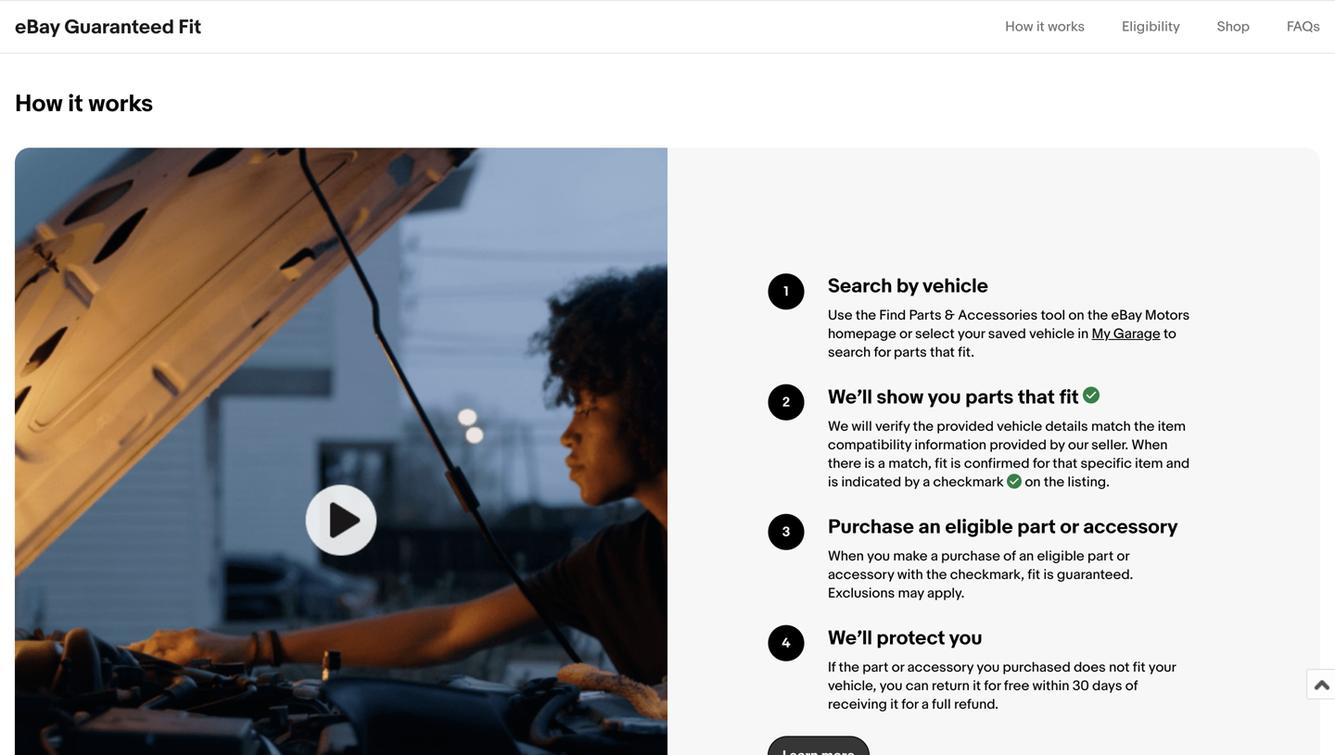 Task type: vqa. For each thing, say whether or not it's contained in the screenshot.
the topmost The 'An'
yes



Task type: describe. For each thing, give the bounding box(es) containing it.
use
[[828, 307, 853, 324]]

0 horizontal spatial ebay
[[15, 16, 60, 38]]

and
[[1166, 456, 1190, 473]]

a inside if the part or accessory you purchased does not fit your vehicle, you can return it for free within 30 days of receiving it for a full refund.
[[922, 697, 929, 714]]

or down on the listing.
[[1060, 516, 1079, 538]]

is down the there
[[828, 474, 838, 491]]

that inside we will verify the provided vehicle details match the item compatibility information provided by our seller. when there is a match, fit is confirmed for that specific item and is indicated by a
[[1053, 456, 1078, 473]]

image for ebay guaranteed fit video image
[[15, 148, 668, 756]]

a up indicated
[[878, 456, 885, 473]]

fit.
[[958, 345, 975, 361]]

within
[[1033, 678, 1070, 695]]

for inside to search for parts that fit.
[[874, 345, 891, 361]]

parts for for
[[894, 345, 927, 361]]

2 horizontal spatial accessory
[[1083, 516, 1178, 538]]

full
[[932, 697, 951, 714]]

our
[[1068, 437, 1088, 454]]

the left listing.
[[1044, 474, 1065, 491]]

0 horizontal spatial an
[[919, 516, 941, 538]]

saved
[[988, 326, 1026, 343]]

we'll protect you
[[828, 627, 983, 650]]

is down the information
[[951, 456, 961, 473]]

match
[[1091, 419, 1131, 435]]

to search for parts that fit.
[[828, 326, 1177, 361]]

motors
[[1145, 307, 1190, 324]]

search
[[828, 275, 892, 297]]

listing.
[[1068, 474, 1110, 491]]

2 vertical spatial by
[[905, 474, 920, 491]]

you left can
[[880, 678, 903, 695]]

0 vertical spatial provided
[[937, 419, 994, 435]]

white checkmark within a green circle image for that fit
[[1083, 387, 1100, 404]]

if
[[828, 660, 836, 677]]

when inside we will verify the provided vehicle details match the item compatibility information provided by our seller. when there is a match, fit is confirmed for that specific item and is indicated by a
[[1132, 437, 1168, 454]]

we'll show you parts
[[828, 386, 1018, 409]]

search by vehicle
[[828, 275, 989, 297]]

you right show
[[928, 386, 961, 409]]

information
[[915, 437, 987, 454]]

match,
[[889, 456, 932, 473]]

part inside when you make a purchase of an eligible part or accessory with the checkmark, fit is guaranteed. exclusions may apply.
[[1088, 549, 1114, 565]]

my garage
[[1092, 326, 1161, 343]]

1 vertical spatial by
[[1050, 437, 1065, 454]]

purchase an eligible part or accessory
[[828, 516, 1178, 538]]

parts
[[909, 307, 942, 324]]

of inside if the part or accessory you purchased does not fit your vehicle, you can return it for free within 30 days of receiving it for a full refund.
[[1126, 678, 1138, 695]]

garage
[[1114, 326, 1161, 343]]

we
[[828, 419, 849, 435]]

select
[[915, 326, 955, 343]]

confirmed
[[964, 456, 1030, 473]]

receiving
[[828, 697, 887, 714]]

vehicle,
[[828, 678, 877, 695]]

or inside if the part or accessory you purchased does not fit your vehicle, you can return it for free within 30 days of receiving it for a full refund.
[[892, 660, 904, 677]]

to
[[1164, 326, 1177, 343]]

ebay guaranteed fit
[[15, 16, 201, 38]]

details
[[1046, 419, 1088, 435]]

indicated
[[842, 474, 902, 491]]

not
[[1109, 660, 1130, 677]]

verify
[[875, 419, 910, 435]]

eligible inside when you make a purchase of an eligible part or accessory with the checkmark, fit is guaranteed. exclusions may apply.
[[1037, 549, 1085, 565]]

faqs
[[1287, 19, 1321, 35]]

0 vertical spatial item
[[1158, 419, 1186, 435]]

the inside if the part or accessory you purchased does not fit your vehicle, you can return it for free within 30 days of receiving it for a full refund.
[[839, 660, 860, 677]]

for left free
[[984, 678, 1001, 695]]

search
[[828, 345, 871, 361]]

0 vertical spatial works
[[1048, 19, 1085, 35]]

0 vertical spatial how
[[1005, 19, 1034, 35]]

compatibility
[[828, 437, 912, 454]]

accessory inside if the part or accessory you purchased does not fit your vehicle, you can return it for free within 30 days of receiving it for a full refund.
[[907, 660, 974, 677]]

may
[[898, 586, 924, 602]]

vehicle inside we will verify the provided vehicle details match the item compatibility information provided by our seller. when there is a match, fit is confirmed for that specific item and is indicated by a
[[997, 419, 1042, 435]]

that fit
[[1018, 386, 1083, 409]]

purchase
[[828, 516, 914, 538]]

purchase
[[941, 549, 1001, 565]]



Task type: locate. For each thing, give the bounding box(es) containing it.
an
[[919, 516, 941, 538], [1019, 549, 1034, 565]]

white checkmark within a green circle image
[[1083, 387, 1100, 404], [1007, 474, 1022, 489]]

number 2 image
[[768, 384, 805, 422]]

30
[[1073, 678, 1089, 695]]

0 vertical spatial eligible
[[945, 516, 1013, 538]]

0 vertical spatial accessory
[[1083, 516, 1178, 538]]

1 vertical spatial how
[[15, 90, 63, 117]]

by down match,
[[905, 474, 920, 491]]

the right if
[[839, 660, 860, 677]]

0 horizontal spatial white checkmark within a green circle image
[[1007, 474, 1022, 489]]

0 vertical spatial that
[[930, 345, 955, 361]]

ebay left guaranteed
[[15, 16, 60, 38]]

fit
[[935, 456, 948, 473], [1028, 567, 1041, 584], [1133, 660, 1146, 677]]

2 vertical spatial vehicle
[[997, 419, 1042, 435]]

0 horizontal spatial how it works
[[15, 90, 153, 117]]

white checkmark within a green circle image up match
[[1083, 387, 1100, 404]]

0 vertical spatial ebay
[[15, 16, 60, 38]]

on down confirmed at the right of the page
[[1025, 474, 1041, 491]]

0 horizontal spatial of
[[1004, 549, 1016, 565]]

item left and
[[1135, 456, 1163, 473]]

your inside if the part or accessory you purchased does not fit your vehicle, you can return it for free within 30 days of receiving it for a full refund.
[[1149, 660, 1176, 677]]

0 vertical spatial vehicle
[[923, 275, 989, 297]]

1 horizontal spatial eligible
[[1037, 549, 1085, 565]]

that down select
[[930, 345, 955, 361]]

seller.
[[1092, 437, 1129, 454]]

provided
[[937, 419, 994, 435], [990, 437, 1047, 454]]

0 vertical spatial white checkmark within a green circle image
[[1083, 387, 1100, 404]]

when you make a purchase of an eligible part or accessory with the checkmark, fit is guaranteed. exclusions may apply.
[[828, 549, 1133, 602]]

0 horizontal spatial parts
[[894, 345, 927, 361]]

0 vertical spatial how it works
[[1005, 19, 1085, 35]]

1 horizontal spatial how it works
[[1005, 19, 1085, 35]]

checkmark
[[933, 474, 1007, 491]]

for
[[874, 345, 891, 361], [1033, 456, 1050, 473], [984, 678, 1001, 695], [902, 697, 918, 714]]

homepage
[[828, 326, 896, 343]]

of
[[1004, 549, 1016, 565], [1126, 678, 1138, 695]]

1 vertical spatial parts
[[966, 386, 1014, 409]]

purchased
[[1003, 660, 1071, 677]]

vehicle
[[923, 275, 989, 297], [1029, 326, 1075, 343], [997, 419, 1042, 435]]

shop link
[[1217, 19, 1250, 35]]

works
[[1048, 19, 1085, 35], [88, 90, 153, 117]]

eligible up purchase
[[945, 516, 1013, 538]]

how it works
[[1005, 19, 1085, 35], [15, 90, 153, 117]]

fit
[[178, 16, 201, 38]]

is inside when you make a purchase of an eligible part or accessory with the checkmark, fit is guaranteed. exclusions may apply.
[[1044, 567, 1054, 584]]

when inside when you make a purchase of an eligible part or accessory with the checkmark, fit is guaranteed. exclusions may apply.
[[828, 549, 864, 565]]

shop
[[1217, 19, 1250, 35]]

we'll for we'll protect you
[[828, 627, 873, 650]]

days
[[1093, 678, 1122, 695]]

fit inside when you make a purchase of an eligible part or accessory with the checkmark, fit is guaranteed. exclusions may apply.
[[1028, 567, 1041, 584]]

2 vertical spatial accessory
[[907, 660, 974, 677]]

in
[[1078, 326, 1089, 343]]

for down can
[[902, 697, 918, 714]]

0 horizontal spatial how
[[15, 90, 63, 117]]

1 horizontal spatial part
[[1018, 516, 1056, 538]]

the up 'my' at the right of the page
[[1088, 307, 1108, 324]]

white checkmark within a green circle image for checkmark
[[1007, 474, 1022, 489]]

part up guaranteed.
[[1088, 549, 1114, 565]]

1 vertical spatial vehicle
[[1029, 326, 1075, 343]]

when down purchase
[[828, 549, 864, 565]]

part down on the listing.
[[1018, 516, 1056, 538]]

1 horizontal spatial fit
[[1028, 567, 1041, 584]]

an inside when you make a purchase of an eligible part or accessory with the checkmark, fit is guaranteed. exclusions may apply.
[[1019, 549, 1034, 565]]

0 vertical spatial on
[[1069, 307, 1085, 324]]

for inside we will verify the provided vehicle details match the item compatibility information provided by our seller. when there is a match, fit is confirmed for that specific item and is indicated by a
[[1033, 456, 1050, 473]]

eligible
[[945, 516, 1013, 538], [1037, 549, 1085, 565]]

1 vertical spatial your
[[1149, 660, 1176, 677]]

1 horizontal spatial your
[[1149, 660, 1176, 677]]

1 vertical spatial provided
[[990, 437, 1047, 454]]

of inside when you make a purchase of an eligible part or accessory with the checkmark, fit is guaranteed. exclusions may apply.
[[1004, 549, 1016, 565]]

the right match
[[1134, 419, 1155, 435]]

guaranteed
[[64, 16, 174, 38]]

or up guaranteed.
[[1117, 549, 1130, 565]]

1 vertical spatial fit
[[1028, 567, 1041, 584]]

show
[[877, 386, 924, 409]]

fit right 'not'
[[1133, 660, 1146, 677]]

for down homepage
[[874, 345, 891, 361]]

0 vertical spatial part
[[1018, 516, 1056, 538]]

2 vertical spatial fit
[[1133, 660, 1146, 677]]

we'll
[[828, 386, 873, 409], [828, 627, 873, 650]]

how it works link
[[1005, 19, 1085, 35]]

we'll up will
[[828, 386, 873, 409]]

2 horizontal spatial fit
[[1133, 660, 1146, 677]]

the up homepage
[[856, 307, 876, 324]]

is left guaranteed.
[[1044, 567, 1054, 584]]

on the listing.
[[1022, 474, 1110, 491]]

0 horizontal spatial your
[[958, 326, 985, 343]]

1 vertical spatial eligible
[[1037, 549, 1085, 565]]

the up apply.
[[927, 567, 947, 584]]

2 horizontal spatial part
[[1088, 549, 1114, 565]]

your
[[958, 326, 985, 343], [1149, 660, 1176, 677]]

you down purchase
[[867, 549, 890, 565]]

part up vehicle,
[[863, 660, 889, 677]]

1 we'll from the top
[[828, 386, 873, 409]]

an up the make
[[919, 516, 941, 538]]

eligible up guaranteed.
[[1037, 549, 1085, 565]]

it
[[1037, 19, 1045, 35], [68, 90, 83, 117], [973, 678, 981, 695], [890, 697, 899, 714]]

a inside when you make a purchase of an eligible part or accessory with the checkmark, fit is guaranteed. exclusions may apply.
[[931, 549, 938, 565]]

1 vertical spatial we'll
[[828, 627, 873, 650]]

1 horizontal spatial how
[[1005, 19, 1034, 35]]

if the part or accessory you purchased does not fit your vehicle, you can return it for free within 30 days of receiving it for a full refund.
[[828, 660, 1176, 714]]

1 vertical spatial item
[[1135, 456, 1163, 473]]

1 horizontal spatial parts
[[966, 386, 1014, 409]]

a right the make
[[931, 549, 938, 565]]

we'll for we'll show you parts
[[828, 386, 873, 409]]

with
[[897, 567, 923, 584]]

of down 'not'
[[1126, 678, 1138, 695]]

or inside when you make a purchase of an eligible part or accessory with the checkmark, fit is guaranteed. exclusions may apply.
[[1117, 549, 1130, 565]]

part inside if the part or accessory you purchased does not fit your vehicle, you can return it for free within 30 days of receiving it for a full refund.
[[863, 660, 889, 677]]

0 horizontal spatial eligible
[[945, 516, 1013, 538]]

0 horizontal spatial accessory
[[828, 567, 894, 584]]

you up 'refund.'
[[977, 660, 1000, 677]]

or inside use the find parts & accessories tool on the ebay motors homepage or select your saved vehicle in
[[900, 326, 912, 343]]

return
[[932, 678, 970, 695]]

parts down select
[[894, 345, 927, 361]]

1 vertical spatial works
[[88, 90, 153, 117]]

when
[[1132, 437, 1168, 454], [828, 549, 864, 565]]

by
[[897, 275, 919, 297], [1050, 437, 1065, 454], [905, 474, 920, 491]]

accessory
[[1083, 516, 1178, 538], [828, 567, 894, 584], [907, 660, 974, 677]]

item up and
[[1158, 419, 1186, 435]]

2 vertical spatial part
[[863, 660, 889, 677]]

provided up confirmed at the right of the page
[[990, 437, 1047, 454]]

works left eligibility
[[1048, 19, 1085, 35]]

we'll up if
[[828, 627, 873, 650]]

parts inside to search for parts that fit.
[[894, 345, 927, 361]]

by up find at the right top of page
[[897, 275, 919, 297]]

faqs link
[[1287, 19, 1321, 35]]

number 3 image
[[768, 514, 805, 551]]

vehicle down the tool
[[1029, 326, 1075, 343]]

a left full
[[922, 697, 929, 714]]

1 vertical spatial how it works
[[15, 90, 153, 117]]

fit down the information
[[935, 456, 948, 473]]

works down guaranteed
[[88, 90, 153, 117]]

1 horizontal spatial on
[[1069, 307, 1085, 324]]

accessories
[[958, 307, 1038, 324]]

number 4 image
[[768, 626, 805, 663]]

0 vertical spatial fit
[[935, 456, 948, 473]]

item
[[1158, 419, 1186, 435], [1135, 456, 1163, 473]]

when up and
[[1132, 437, 1168, 454]]

1 vertical spatial an
[[1019, 549, 1034, 565]]

fit inside if the part or accessory you purchased does not fit your vehicle, you can return it for free within 30 days of receiving it for a full refund.
[[1133, 660, 1146, 677]]

eligibility
[[1122, 19, 1180, 35]]

1 horizontal spatial that
[[1053, 456, 1078, 473]]

1 horizontal spatial an
[[1019, 549, 1034, 565]]

0 vertical spatial of
[[1004, 549, 1016, 565]]

on
[[1069, 307, 1085, 324], [1025, 474, 1041, 491]]

that inside to search for parts that fit.
[[930, 345, 955, 361]]

does
[[1074, 660, 1106, 677]]

my garage link
[[1092, 326, 1161, 343]]

accessory up the return
[[907, 660, 974, 677]]

0 vertical spatial we'll
[[828, 386, 873, 409]]

provided up the information
[[937, 419, 994, 435]]

1 vertical spatial ebay
[[1111, 307, 1142, 324]]

1 vertical spatial white checkmark within a green circle image
[[1007, 474, 1022, 489]]

0 horizontal spatial that
[[930, 345, 955, 361]]

free
[[1004, 678, 1030, 695]]

or down we'll protect you at the right bottom of the page
[[892, 660, 904, 677]]

or down find at the right top of page
[[900, 326, 912, 343]]

0 vertical spatial by
[[897, 275, 919, 297]]

0 horizontal spatial when
[[828, 549, 864, 565]]

1 vertical spatial when
[[828, 549, 864, 565]]

1 vertical spatial on
[[1025, 474, 1041, 491]]

is
[[865, 456, 875, 473], [951, 456, 961, 473], [828, 474, 838, 491], [1044, 567, 1054, 584]]

accessory up exclusions
[[828, 567, 894, 584]]

your inside use the find parts & accessories tool on the ebay motors homepage or select your saved vehicle in
[[958, 326, 985, 343]]

1 horizontal spatial works
[[1048, 19, 1085, 35]]

protect
[[877, 627, 945, 650]]

fit right checkmark,
[[1028, 567, 1041, 584]]

0 horizontal spatial part
[[863, 660, 889, 677]]

eligibility link
[[1122, 19, 1180, 35]]

number 1 image
[[768, 273, 805, 310]]

for up on the listing.
[[1033, 456, 1050, 473]]

a down match,
[[923, 474, 930, 491]]

refund.
[[954, 697, 999, 714]]

0 horizontal spatial fit
[[935, 456, 948, 473]]

1 horizontal spatial accessory
[[907, 660, 974, 677]]

parts down fit.
[[966, 386, 1014, 409]]

checkmark,
[[950, 567, 1025, 584]]

vehicle inside use the find parts & accessories tool on the ebay motors homepage or select your saved vehicle in
[[1029, 326, 1075, 343]]

accessory inside when you make a purchase of an eligible part or accessory with the checkmark, fit is guaranteed. exclusions may apply.
[[828, 567, 894, 584]]

will
[[852, 419, 872, 435]]

1 horizontal spatial ebay
[[1111, 307, 1142, 324]]

fit inside we will verify the provided vehicle details match the item compatibility information provided by our seller. when there is a match, fit is confirmed for that specific item and is indicated by a
[[935, 456, 948, 473]]

on inside use the find parts & accessories tool on the ebay motors homepage or select your saved vehicle in
[[1069, 307, 1085, 324]]

find
[[879, 307, 906, 324]]

my
[[1092, 326, 1110, 343]]

the inside when you make a purchase of an eligible part or accessory with the checkmark, fit is guaranteed. exclusions may apply.
[[927, 567, 947, 584]]

guaranteed.
[[1057, 567, 1133, 584]]

white checkmark within a green circle image down confirmed at the right of the page
[[1007, 474, 1022, 489]]

there
[[828, 456, 861, 473]]

&
[[945, 307, 955, 324]]

0 horizontal spatial on
[[1025, 474, 1041, 491]]

the
[[856, 307, 876, 324], [1088, 307, 1108, 324], [913, 419, 934, 435], [1134, 419, 1155, 435], [1044, 474, 1065, 491], [927, 567, 947, 584], [839, 660, 860, 677]]

0 vertical spatial your
[[958, 326, 985, 343]]

of up checkmark,
[[1004, 549, 1016, 565]]

make
[[893, 549, 928, 565]]

1 vertical spatial part
[[1088, 549, 1114, 565]]

on up in
[[1069, 307, 1085, 324]]

part
[[1018, 516, 1056, 538], [1088, 549, 1114, 565], [863, 660, 889, 677]]

tool
[[1041, 307, 1066, 324]]

use the find parts & accessories tool on the ebay motors homepage or select your saved vehicle in
[[828, 307, 1190, 343]]

vehicle down that fit
[[997, 419, 1042, 435]]

1 vertical spatial that
[[1053, 456, 1078, 473]]

a
[[878, 456, 885, 473], [923, 474, 930, 491], [931, 549, 938, 565], [922, 697, 929, 714]]

you
[[928, 386, 961, 409], [867, 549, 890, 565], [949, 627, 983, 650], [977, 660, 1000, 677], [880, 678, 903, 695]]

we will verify the provided vehicle details match the item compatibility information provided by our seller. when there is a match, fit is confirmed for that specific item and is indicated by a
[[828, 419, 1190, 491]]

an down purchase an eligible part or accessory
[[1019, 549, 1034, 565]]

your up fit.
[[958, 326, 985, 343]]

parts for you
[[966, 386, 1014, 409]]

you down apply.
[[949, 627, 983, 650]]

2 we'll from the top
[[828, 627, 873, 650]]

is down compatibility
[[865, 456, 875, 473]]

1 vertical spatial accessory
[[828, 567, 894, 584]]

exclusions
[[828, 586, 895, 602]]

accessory up guaranteed.
[[1083, 516, 1178, 538]]

you inside when you make a purchase of an eligible part or accessory with the checkmark, fit is guaranteed. exclusions may apply.
[[867, 549, 890, 565]]

0 horizontal spatial works
[[88, 90, 153, 117]]

vehicle up &
[[923, 275, 989, 297]]

ebay inside use the find parts & accessories tool on the ebay motors homepage or select your saved vehicle in
[[1111, 307, 1142, 324]]

that up on the listing.
[[1053, 456, 1078, 473]]

apply.
[[927, 586, 965, 602]]

ebay
[[15, 16, 60, 38], [1111, 307, 1142, 324]]

0 vertical spatial an
[[919, 516, 941, 538]]

can
[[906, 678, 929, 695]]

ebay up my garage
[[1111, 307, 1142, 324]]

1 horizontal spatial when
[[1132, 437, 1168, 454]]

the down we'll show you parts
[[913, 419, 934, 435]]

how
[[1005, 19, 1034, 35], [15, 90, 63, 117]]

your right 'not'
[[1149, 660, 1176, 677]]

specific
[[1081, 456, 1132, 473]]

by down details
[[1050, 437, 1065, 454]]

0 vertical spatial parts
[[894, 345, 927, 361]]

1 horizontal spatial of
[[1126, 678, 1138, 695]]

0 vertical spatial when
[[1132, 437, 1168, 454]]

1 horizontal spatial white checkmark within a green circle image
[[1083, 387, 1100, 404]]

1 vertical spatial of
[[1126, 678, 1138, 695]]



